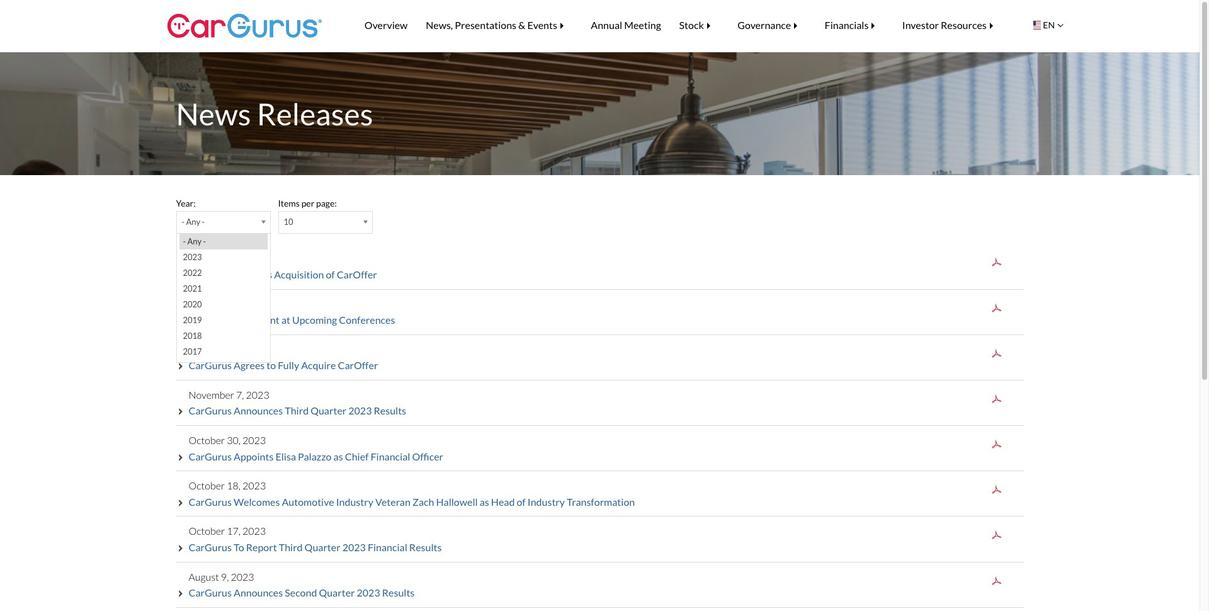 Task type: describe. For each thing, give the bounding box(es) containing it.
&
[[519, 19, 526, 31]]

per
[[302, 198, 315, 209]]

veteran
[[376, 496, 411, 508]]

- any -
[[182, 217, 205, 227]]

annual meeting link
[[582, 10, 671, 40]]

any for - any -
[[186, 217, 200, 227]]

october 17, 2023 cargurus to report third quarter 2023 financial results
[[189, 525, 442, 553]]

cargurus for october 30, 2023 cargurus appoints elisa palazzo as chief financial officer
[[189, 450, 232, 462]]

4,
[[236, 252, 244, 264]]

announces for august 9, 2023
[[234, 587, 283, 599]]

investor resources link
[[894, 10, 1012, 40]]

october 30, 2023 cargurus appoints elisa palazzo as chief financial officer
[[189, 434, 444, 462]]

results for november 7, 2023 cargurus announces third quarter 2023 results
[[374, 405, 406, 417]]

18,
[[227, 480, 241, 492]]

of inside october 18, 2023 cargurus welcomes automotive industry veteran zach hallowell as head of industry transformation
[[517, 496, 526, 508]]

as inside october 18, 2023 cargurus welcomes automotive industry veteran zach hallowell as head of industry transformation
[[480, 496, 489, 508]]

2023 inside november 7, 2023 cargurus agrees to fully acquire caroffer
[[246, 343, 269, 355]]

2020
[[183, 299, 202, 310]]

october for october 18, 2023 cargurus welcomes automotive industry veteran zach hallowell as head of industry transformation
[[189, 480, 225, 492]]

presentations
[[455, 19, 517, 31]]

welcomes
[[234, 496, 280, 508]]

news, presentations & events link
[[417, 10, 582, 40]]

financials
[[825, 19, 869, 31]]

caroffer inside november 7, 2023 cargurus agrees to fully acquire caroffer
[[338, 359, 378, 371]]

financials link
[[816, 10, 894, 40]]

governance
[[738, 19, 792, 31]]

to inside november 7, 2023 cargurus agrees to fully acquire caroffer
[[267, 359, 276, 371]]

at
[[282, 314, 290, 326]]

cargurus for october 17, 2023 cargurus to report third quarter 2023 financial results
[[189, 541, 232, 553]]

meeting
[[625, 19, 661, 31]]

cargurus for december 4, 2023 cargurus finalizes acquisition of caroffer
[[189, 268, 232, 280]]

november 7, 2023 cargurus announces third quarter 2023 results
[[189, 389, 406, 417]]

palazzo
[[298, 450, 332, 462]]

acquire
[[301, 359, 336, 371]]

1 industry from the left
[[336, 496, 374, 508]]

items per page
[[278, 198, 335, 209]]

2019
[[183, 315, 202, 325]]

agrees
[[234, 359, 265, 371]]

second
[[285, 587, 317, 599]]

results for august 9, 2023 cargurus announces second quarter 2023 results
[[382, 587, 415, 599]]

overview
[[365, 19, 408, 31]]

cargurus for august 9, 2023 cargurus announces second quarter 2023 results
[[189, 587, 232, 599]]

menu bar containing overview
[[337, 0, 1031, 50]]

third inside november 7, 2023 cargurus announces third quarter 2023 results
[[285, 405, 309, 417]]

chief
[[345, 450, 369, 462]]

to inside 'november 9, 2023 cargurus to present at upcoming conferences'
[[234, 314, 243, 326]]

august 9, 2023 cargurus announces second quarter 2023 results
[[189, 571, 415, 599]]

acquisition
[[274, 268, 324, 280]]

governance link
[[729, 10, 816, 40]]

third inside the "october 17, 2023 cargurus to report third quarter 2023 financial results"
[[279, 541, 303, 553]]

report
[[246, 541, 277, 553]]

30,
[[227, 434, 241, 446]]

finalizes
[[234, 268, 272, 280]]

en
[[1044, 19, 1055, 30]]

upcoming
[[292, 314, 337, 326]]

news releases
[[176, 96, 373, 132]]

financial for chief
[[371, 450, 410, 462]]

cargurus logo image
[[167, 0, 323, 52]]

2023 inside 'november 9, 2023 cargurus to present at upcoming conferences'
[[246, 298, 269, 310]]

resources
[[941, 19, 987, 31]]

quarter inside the "october 17, 2023 cargurus to report third quarter 2023 financial results"
[[305, 541, 341, 553]]

page
[[316, 198, 335, 209]]

of inside december 4, 2023 cargurus finalizes acquisition of caroffer
[[326, 268, 335, 280]]

cargurus for november 9, 2023 cargurus to present at upcoming conferences
[[189, 314, 232, 326]]

hallowell
[[436, 496, 478, 508]]

zach
[[413, 496, 434, 508]]

cargurus for november 7, 2023 cargurus agrees to fully acquire caroffer
[[189, 359, 232, 371]]

stock link
[[671, 10, 729, 40]]

en button
[[1023, 7, 1071, 43]]

news, presentations & events
[[426, 19, 558, 31]]

10 link
[[278, 211, 373, 234]]

investor resources
[[903, 19, 987, 31]]



Task type: locate. For each thing, give the bounding box(es) containing it.
1 vertical spatial november
[[189, 343, 234, 355]]

9, for august
[[221, 571, 229, 583]]

as left the head
[[480, 496, 489, 508]]

quarter
[[311, 405, 347, 417], [305, 541, 341, 553], [319, 587, 355, 599]]

2023 inside october 30, 2023 cargurus appoints elisa palazzo as chief financial officer
[[243, 434, 266, 446]]

2 vertical spatial november
[[189, 389, 234, 401]]

1 vertical spatial to
[[267, 359, 276, 371]]

of right the head
[[517, 496, 526, 508]]

transformation
[[567, 496, 635, 508]]

results
[[374, 405, 406, 417], [409, 541, 442, 553], [382, 587, 415, 599]]

stock
[[680, 19, 704, 31]]

0 vertical spatial quarter
[[311, 405, 347, 417]]

2 cargurus from the top
[[189, 314, 232, 326]]

financial inside october 30, 2023 cargurus appoints elisa palazzo as chief financial officer
[[371, 450, 410, 462]]

to
[[234, 314, 243, 326], [267, 359, 276, 371]]

2021
[[183, 284, 202, 294]]

automotive
[[282, 496, 334, 508]]

overview link
[[356, 10, 417, 40]]

cargurus down 'august'
[[189, 587, 232, 599]]

0 vertical spatial any
[[186, 217, 200, 227]]

0 vertical spatial caroffer
[[337, 268, 377, 280]]

7, inside november 7, 2023 cargurus announces third quarter 2023 results
[[236, 389, 244, 401]]

1 vertical spatial quarter
[[305, 541, 341, 553]]

cargurus welcomes automotive industry veteran zach hallowell as head of industry transformation link
[[189, 496, 635, 508]]

cargurus inside november 7, 2023 cargurus agrees to fully acquire caroffer
[[189, 359, 232, 371]]

0 vertical spatial financial
[[371, 450, 410, 462]]

0 horizontal spatial 9,
[[221, 571, 229, 583]]

cargurus
[[189, 268, 232, 280], [189, 314, 232, 326], [189, 359, 232, 371], [189, 405, 232, 417], [189, 450, 232, 462], [189, 496, 232, 508], [189, 541, 232, 553], [189, 587, 232, 599]]

9, right 'august'
[[221, 571, 229, 583]]

quarter inside august 9, 2023 cargurus announces second quarter 2023 results
[[319, 587, 355, 599]]

7, down agrees
[[236, 389, 244, 401]]

4 cargurus from the top
[[189, 405, 232, 417]]

2 vertical spatial quarter
[[319, 587, 355, 599]]

1 october from the top
[[189, 434, 225, 446]]

17,
[[227, 525, 241, 537]]

appoints
[[234, 450, 274, 462]]

0 vertical spatial results
[[374, 405, 406, 417]]

0 vertical spatial announces
[[234, 405, 283, 417]]

any down - any -
[[187, 236, 202, 247]]

cargurus down 17,
[[189, 541, 232, 553]]

1 vertical spatial announces
[[234, 587, 283, 599]]

announces inside august 9, 2023 cargurus announces second quarter 2023 results
[[234, 587, 283, 599]]

0 vertical spatial of
[[326, 268, 335, 280]]

october inside the "october 17, 2023 cargurus to report third quarter 2023 financial results"
[[189, 525, 225, 537]]

0 vertical spatial as
[[334, 450, 343, 462]]

7, for announces
[[236, 389, 244, 401]]

present
[[245, 314, 280, 326]]

us image
[[1030, 21, 1041, 30]]

october for october 30, 2023 cargurus appoints elisa palazzo as chief financial officer
[[189, 434, 225, 446]]

cargurus finalizes acquisition of caroffer link
[[189, 268, 377, 280]]

cargurus down december
[[189, 268, 232, 280]]

annual meeting
[[591, 19, 661, 31]]

to left present
[[234, 314, 243, 326]]

releases
[[257, 96, 373, 132]]

industry
[[336, 496, 374, 508], [528, 496, 565, 508]]

1 vertical spatial third
[[279, 541, 303, 553]]

october
[[189, 434, 225, 446], [189, 480, 225, 492], [189, 525, 225, 537]]

financial right chief
[[371, 450, 410, 462]]

0 vertical spatial to
[[234, 314, 243, 326]]

as
[[334, 450, 343, 462], [480, 496, 489, 508]]

third right report
[[279, 541, 303, 553]]

cargurus for october 18, 2023 cargurus welcomes automotive industry veteran zach hallowell as head of industry transformation
[[189, 496, 232, 508]]

0 vertical spatial third
[[285, 405, 309, 417]]

november for november 7, 2023 cargurus announces third quarter 2023 results
[[189, 389, 234, 401]]

- any - link
[[176, 211, 271, 234]]

cargurus to report third quarter 2023 financial results link
[[189, 541, 442, 553]]

2018
[[183, 331, 202, 341]]

10
[[284, 217, 293, 227]]

quarter up october 30, 2023 cargurus appoints elisa palazzo as chief financial officer
[[311, 405, 347, 417]]

3 november from the top
[[189, 389, 234, 401]]

9, inside august 9, 2023 cargurus announces second quarter 2023 results
[[221, 571, 229, 583]]

2017
[[183, 347, 202, 357]]

cargurus for november 7, 2023 cargurus announces third quarter 2023 results
[[189, 405, 232, 417]]

announces left second
[[234, 587, 283, 599]]

cargurus to present at upcoming conferences link
[[189, 314, 395, 326]]

cargurus inside october 30, 2023 cargurus appoints elisa palazzo as chief financial officer
[[189, 450, 232, 462]]

november down 2018
[[189, 343, 234, 355]]

0 vertical spatial november
[[189, 298, 234, 310]]

any
[[186, 217, 200, 227], [187, 236, 202, 247]]

cargurus appoints elisa palazzo as chief financial officer link
[[189, 450, 444, 462]]

2 november from the top
[[189, 343, 234, 355]]

financial
[[371, 450, 410, 462], [368, 541, 408, 553]]

officer
[[412, 450, 444, 462]]

3 cargurus from the top
[[189, 359, 232, 371]]

3 october from the top
[[189, 525, 225, 537]]

year:
[[176, 198, 196, 209]]

cargurus announces third quarter 2023 results link
[[189, 405, 406, 417]]

caroffer
[[337, 268, 377, 280], [338, 359, 378, 371]]

cargurus inside the "october 17, 2023 cargurus to report third quarter 2023 financial results"
[[189, 541, 232, 553]]

october for october 17, 2023 cargurus to report third quarter 2023 financial results
[[189, 525, 225, 537]]

as inside october 30, 2023 cargurus appoints elisa palazzo as chief financial officer
[[334, 450, 343, 462]]

2 vertical spatial results
[[382, 587, 415, 599]]

1 horizontal spatial 9,
[[236, 298, 244, 310]]

1 cargurus from the top
[[189, 268, 232, 280]]

cargurus inside august 9, 2023 cargurus announces second quarter 2023 results
[[189, 587, 232, 599]]

any inside - any - 2023 2022 2021 2020 2019 2018 2017
[[187, 236, 202, 247]]

1 vertical spatial caroffer
[[338, 359, 378, 371]]

cargurus down 30, on the bottom of the page
[[189, 450, 232, 462]]

9, inside 'november 9, 2023 cargurus to present at upcoming conferences'
[[236, 298, 244, 310]]

august
[[189, 571, 219, 583]]

industry left veteran
[[336, 496, 374, 508]]

7, inside november 7, 2023 cargurus agrees to fully acquire caroffer
[[236, 343, 244, 355]]

announces inside november 7, 2023 cargurus announces third quarter 2023 results
[[234, 405, 283, 417]]

announces
[[234, 405, 283, 417], [234, 587, 283, 599]]

november inside november 7, 2023 cargurus agrees to fully acquire caroffer
[[189, 343, 234, 355]]

november 9, 2023 cargurus to present at upcoming conferences
[[189, 298, 395, 326]]

items
[[278, 198, 300, 209]]

third up october 30, 2023 cargurus appoints elisa palazzo as chief financial officer
[[285, 405, 309, 417]]

financial for 2023
[[368, 541, 408, 553]]

october inside october 18, 2023 cargurus welcomes automotive industry veteran zach hallowell as head of industry transformation
[[189, 480, 225, 492]]

cargurus inside october 18, 2023 cargurus welcomes automotive industry veteran zach hallowell as head of industry transformation
[[189, 496, 232, 508]]

october left 30, on the bottom of the page
[[189, 434, 225, 446]]

2023 inside december 4, 2023 cargurus finalizes acquisition of caroffer
[[246, 252, 269, 264]]

2 announces from the top
[[234, 587, 283, 599]]

2023 inside october 18, 2023 cargurus welcomes automotive industry veteran zach hallowell as head of industry transformation
[[243, 480, 266, 492]]

october inside october 30, 2023 cargurus appoints elisa palazzo as chief financial officer
[[189, 434, 225, 446]]

cargurus down 2017
[[189, 359, 232, 371]]

7,
[[236, 343, 244, 355], [236, 389, 244, 401]]

caroffer inside december 4, 2023 cargurus finalizes acquisition of caroffer
[[337, 268, 377, 280]]

of right 'acquisition'
[[326, 268, 335, 280]]

2 october from the top
[[189, 480, 225, 492]]

quarter for second
[[319, 587, 355, 599]]

october 18, 2023 cargurus welcomes automotive industry veteran zach hallowell as head of industry transformation
[[189, 480, 635, 508]]

1 vertical spatial 9,
[[221, 571, 229, 583]]

events
[[528, 19, 558, 31]]

industry right the head
[[528, 496, 565, 508]]

november 7, 2023 cargurus agrees to fully acquire caroffer
[[189, 343, 378, 371]]

cargurus up 30, on the bottom of the page
[[189, 405, 232, 417]]

november down 2017
[[189, 389, 234, 401]]

cargurus inside november 7, 2023 cargurus announces third quarter 2023 results
[[189, 405, 232, 417]]

8 cargurus from the top
[[189, 587, 232, 599]]

november inside november 7, 2023 cargurus announces third quarter 2023 results
[[189, 389, 234, 401]]

0 vertical spatial 7,
[[236, 343, 244, 355]]

0 horizontal spatial industry
[[336, 496, 374, 508]]

0 vertical spatial october
[[189, 434, 225, 446]]

9, for november
[[236, 298, 244, 310]]

october left 18,
[[189, 480, 225, 492]]

2 vertical spatial october
[[189, 525, 225, 537]]

to left fully
[[267, 359, 276, 371]]

head
[[491, 496, 515, 508]]

cargurus down 18,
[[189, 496, 232, 508]]

november for november 9, 2023 cargurus to present at upcoming conferences
[[189, 298, 234, 310]]

conferences
[[339, 314, 395, 326]]

- any - 2023 2022 2021 2020 2019 2018 2017
[[183, 236, 206, 357]]

caroffer right acquire
[[338, 359, 378, 371]]

5 cargurus from the top
[[189, 450, 232, 462]]

1 horizontal spatial of
[[517, 496, 526, 508]]

7, for agrees
[[236, 343, 244, 355]]

1 7, from the top
[[236, 343, 244, 355]]

1 vertical spatial any
[[187, 236, 202, 247]]

2023 inside - any - 2023 2022 2021 2020 2019 2018 2017
[[183, 252, 202, 262]]

1 announces from the top
[[234, 405, 283, 417]]

0 vertical spatial 9,
[[236, 298, 244, 310]]

november down 2021
[[189, 298, 234, 310]]

1 vertical spatial financial
[[368, 541, 408, 553]]

6 cargurus from the top
[[189, 496, 232, 508]]

2 industry from the left
[[528, 496, 565, 508]]

9, down finalizes
[[236, 298, 244, 310]]

7, up agrees
[[236, 343, 244, 355]]

0 horizontal spatial of
[[326, 268, 335, 280]]

november
[[189, 298, 234, 310], [189, 343, 234, 355], [189, 389, 234, 401]]

1 horizontal spatial to
[[267, 359, 276, 371]]

0 horizontal spatial as
[[334, 450, 343, 462]]

caroffer up 'conferences'
[[337, 268, 377, 280]]

of
[[326, 268, 335, 280], [517, 496, 526, 508]]

9,
[[236, 298, 244, 310], [221, 571, 229, 583]]

financial inside the "october 17, 2023 cargurus to report third quarter 2023 financial results"
[[368, 541, 408, 553]]

0 horizontal spatial to
[[234, 314, 243, 326]]

cargurus agrees to fully acquire caroffer link
[[189, 359, 378, 371]]

results inside the "october 17, 2023 cargurus to report third quarter 2023 financial results"
[[409, 541, 442, 553]]

news,
[[426, 19, 453, 31]]

elisa
[[276, 450, 296, 462]]

2023
[[183, 252, 202, 262], [246, 252, 269, 264], [246, 298, 269, 310], [246, 343, 269, 355], [246, 389, 269, 401], [349, 405, 372, 417], [243, 434, 266, 446], [243, 480, 266, 492], [243, 525, 266, 537], [343, 541, 366, 553], [231, 571, 254, 583], [357, 587, 380, 599]]

1 vertical spatial as
[[480, 496, 489, 508]]

cargurus inside 'november 9, 2023 cargurus to present at upcoming conferences'
[[189, 314, 232, 326]]

november inside 'november 9, 2023 cargurus to present at upcoming conferences'
[[189, 298, 234, 310]]

any for - any - 2023 2022 2021 2020 2019 2018 2017
[[187, 236, 202, 247]]

1 vertical spatial october
[[189, 480, 225, 492]]

results inside august 9, 2023 cargurus announces second quarter 2023 results
[[382, 587, 415, 599]]

2022
[[183, 268, 202, 278]]

quarter inside november 7, 2023 cargurus announces third quarter 2023 results
[[311, 405, 347, 417]]

news
[[176, 96, 251, 132]]

2 7, from the top
[[236, 389, 244, 401]]

1 vertical spatial 7,
[[236, 389, 244, 401]]

quarter right second
[[319, 587, 355, 599]]

announces for november 7, 2023
[[234, 405, 283, 417]]

fully
[[278, 359, 299, 371]]

results inside november 7, 2023 cargurus announces third quarter 2023 results
[[374, 405, 406, 417]]

1 vertical spatial results
[[409, 541, 442, 553]]

investor
[[903, 19, 939, 31]]

october left 17,
[[189, 525, 225, 537]]

7 cargurus from the top
[[189, 541, 232, 553]]

december 4, 2023 cargurus finalizes acquisition of caroffer
[[189, 252, 377, 280]]

to
[[234, 541, 244, 553]]

november for november 7, 2023 cargurus agrees to fully acquire caroffer
[[189, 343, 234, 355]]

cargurus down 2020
[[189, 314, 232, 326]]

cargurus announces second quarter 2023 results link
[[189, 587, 415, 599]]

menu bar
[[337, 0, 1031, 50]]

announces up 30, on the bottom of the page
[[234, 405, 283, 417]]

quarter for third
[[311, 405, 347, 417]]

any down year:
[[186, 217, 200, 227]]

1 november from the top
[[189, 298, 234, 310]]

quarter up august 9, 2023 cargurus announces second quarter 2023 results
[[305, 541, 341, 553]]

cargurus inside december 4, 2023 cargurus finalizes acquisition of caroffer
[[189, 268, 232, 280]]

1 vertical spatial of
[[517, 496, 526, 508]]

annual
[[591, 19, 623, 31]]

1 horizontal spatial industry
[[528, 496, 565, 508]]

financial down veteran
[[368, 541, 408, 553]]

december
[[189, 252, 234, 264]]

1 horizontal spatial as
[[480, 496, 489, 508]]

as left chief
[[334, 450, 343, 462]]



Task type: vqa. For each thing, say whether or not it's contained in the screenshot.


